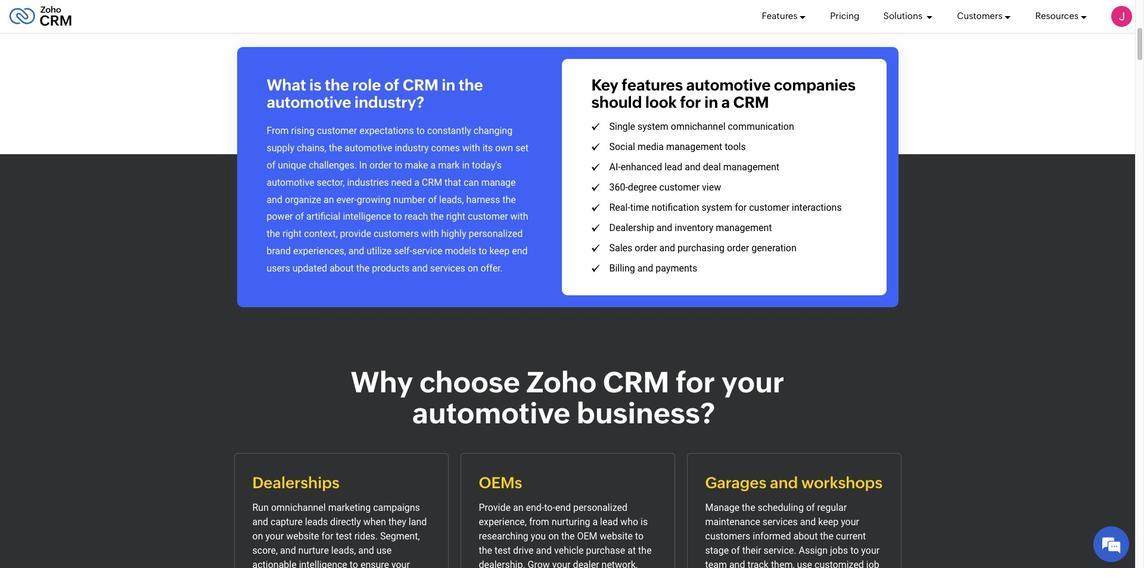 Task type: describe. For each thing, give the bounding box(es) containing it.
run omnichannel marketing campaigns and capture leads directly when they land on your website for test rides. segment, score, and nurture leads, and use actionable intelligence to ensure 
[[252, 502, 427, 569]]

end inside from rising customer expectations to constantly changing supply chains, the automotive industry comes with its own set of unique challenges. in order to make a mark in today's automotive sector, industries need a crm that can manage and organize an ever-growing number of leads, harness the power of artificial intelligence to reach the right customer with the right context, provide customers with highly personalized brand experiences, and utilize self-service models to keep end users updated about the products and services on offer.
[[512, 246, 528, 257]]

leads, inside run omnichannel marketing campaigns and capture leads directly when they land on your website for test rides. segment, score, and nurture leads, and use actionable intelligence to ensure
[[331, 545, 356, 557]]

garages
[[705, 475, 767, 492]]

dealer
[[573, 560, 599, 569]]

the down manage
[[503, 194, 516, 205]]

end-
[[526, 502, 544, 514]]

solutions
[[884, 11, 925, 21]]

zoho
[[527, 366, 597, 399]]

from rising customer expectations to constantly changing supply chains, the automotive industry comes with its own set of unique challenges. in order to make a mark in today's automotive sector, industries need a crm that can manage and organize an ever-growing number of leads, harness the power of artificial intelligence to reach the right customer with the right context, provide customers with highly personalized brand experiences, and utilize self-service models to keep end users updated about the products and services on offer.
[[267, 125, 529, 274]]

2 horizontal spatial order
[[727, 243, 749, 254]]

intelligence inside from rising customer expectations to constantly changing supply chains, the automotive industry comes with its own set of unique challenges. in order to make a mark in today's automotive sector, industries need a crm that can manage and organize an ever-growing number of leads, harness the power of artificial intelligence to reach the right customer with the right context, provide customers with highly personalized brand experiences, and utilize self-service models to keep end users updated about the products and services on offer.
[[343, 211, 391, 223]]

to up industry at the top left of the page
[[416, 125, 425, 137]]

dealership.
[[479, 560, 525, 569]]

its
[[483, 143, 493, 154]]

automotive inside what is the role of crm in the automotive industry?
[[267, 93, 351, 111]]

your inside run omnichannel marketing campaigns and capture leads directly when they land on your website for test rides. segment, score, and nurture leads, and use actionable intelligence to ensure
[[265, 531, 284, 542]]

0 horizontal spatial with
[[421, 228, 439, 240]]

zoho crm logo image
[[9, 3, 72, 30]]

sector,
[[317, 177, 345, 188]]

users
[[267, 263, 290, 274]]

use inside the manage the scheduling of regular maintenance services and keep your customers informed about the current stage of their service. assign jobs to your team and track them, use customized
[[797, 560, 812, 569]]

to inside the manage the scheduling of regular maintenance services and keep your customers informed about the current stage of their service. assign jobs to your team and track them, use customized
[[851, 545, 859, 557]]

and up payments
[[660, 243, 675, 254]]

business?
[[577, 397, 715, 431]]

and up actionable
[[280, 545, 296, 557]]

oems
[[479, 475, 522, 492]]

dealerships
[[252, 475, 340, 492]]

a inside provide an end-to-end personalized experience, from nurturing a lead who is researching you on the oem website to the test drive and vehicle purchase at the dealership. grow your dealer netw
[[593, 517, 598, 528]]

to up offer.
[[479, 246, 487, 257]]

a right need
[[414, 177, 420, 188]]

challenges.
[[309, 160, 357, 171]]

and down rides.
[[358, 545, 374, 557]]

degree
[[628, 182, 657, 193]]

why choose zoho crm for your automotive business?
[[351, 366, 785, 431]]

to inside provide an end-to-end personalized experience, from nurturing a lead who is researching you on the oem website to the test drive and vehicle purchase at the dealership. grow your dealer netw
[[635, 531, 644, 542]]

2 vertical spatial management
[[716, 223, 772, 234]]

keep inside from rising customer expectations to constantly changing supply chains, the automotive industry comes with its own set of unique challenges. in order to make a mark in today's automotive sector, industries need a crm that can manage and organize an ever-growing number of leads, harness the power of artificial intelligence to reach the right customer with the right context, provide customers with highly personalized brand experiences, and utilize self-service models to keep end users updated about the products and services on offer.
[[490, 246, 510, 257]]

unique
[[278, 160, 306, 171]]

360-degree customer view
[[609, 182, 721, 193]]

and up power
[[267, 194, 283, 205]]

reach
[[405, 211, 428, 223]]

the up the "jobs"
[[820, 531, 834, 542]]

is inside provide an end-to-end personalized experience, from nurturing a lead who is researching you on the oem website to the test drive and vehicle purchase at the dealership. grow your dealer netw
[[641, 517, 648, 528]]

and inside provide an end-to-end personalized experience, from nurturing a lead who is researching you on the oem website to the test drive and vehicle purchase at the dealership. grow your dealer netw
[[536, 545, 552, 557]]

dealership and inventory management
[[609, 223, 772, 234]]

growing
[[357, 194, 391, 205]]

companies
[[774, 76, 856, 94]]

brand
[[267, 246, 291, 257]]

your inside why choose zoho crm for your automotive business?
[[722, 366, 785, 399]]

customer down harness
[[468, 211, 508, 223]]

communication
[[728, 121, 794, 133]]

when
[[363, 517, 386, 528]]

tools
[[725, 141, 746, 153]]

and right billing
[[638, 263, 653, 274]]

industry?
[[355, 93, 424, 111]]

capture
[[271, 517, 303, 528]]

for inside why choose zoho crm for your automotive business?
[[676, 366, 715, 399]]

vehicle
[[554, 545, 584, 557]]

land
[[409, 517, 427, 528]]

to left reach
[[394, 211, 402, 223]]

your inside provide an end-to-end personalized experience, from nurturing a lead who is researching you on the oem website to the test drive and vehicle purchase at the dealership. grow your dealer netw
[[552, 560, 571, 569]]

an inside from rising customer expectations to constantly changing supply chains, the automotive industry comes with its own set of unique challenges. in order to make a mark in today's automotive sector, industries need a crm that can manage and organize an ever-growing number of leads, harness the power of artificial intelligence to reach the right customer with the right context, provide customers with highly personalized brand experiences, and utilize self-service models to keep end users updated about the products and services on offer.
[[324, 194, 334, 205]]

in inside key features automotive companies should look for in a crm
[[705, 93, 718, 111]]

ensure
[[361, 560, 389, 569]]

nurture
[[298, 545, 329, 557]]

media
[[638, 141, 664, 153]]

single
[[609, 121, 635, 133]]

that
[[445, 177, 461, 188]]

artificial
[[306, 211, 341, 223]]

in inside from rising customer expectations to constantly changing supply chains, the automotive industry comes with its own set of unique challenges. in order to make a mark in today's automotive sector, industries need a crm that can manage and organize an ever-growing number of leads, harness the power of artificial intelligence to reach the right customer with the right context, provide customers with highly personalized brand experiences, and utilize self-service models to keep end users updated about the products and services on offer.
[[462, 160, 470, 171]]

you
[[531, 531, 546, 542]]

customer up generation
[[749, 202, 790, 214]]

the up brand at the left
[[267, 228, 280, 240]]

about inside the manage the scheduling of regular maintenance services and keep your customers informed about the current stage of their service. assign jobs to your team and track them, use customized
[[794, 531, 818, 542]]

social
[[609, 141, 635, 153]]

industries
[[347, 177, 389, 188]]

provide an end-to-end personalized experience, from nurturing a lead who is researching you on the oem website to the test drive and vehicle purchase at the dealership. grow your dealer netw
[[479, 502, 652, 569]]

time
[[631, 202, 649, 214]]

james peterson image
[[1112, 6, 1133, 27]]

supply
[[267, 143, 294, 154]]

current
[[836, 531, 866, 542]]

of down "supply"
[[267, 160, 275, 171]]

what
[[267, 76, 306, 94]]

oem
[[577, 531, 598, 542]]

1 horizontal spatial right
[[446, 211, 466, 223]]

customers
[[957, 11, 1003, 21]]

personalized inside provide an end-to-end personalized experience, from nurturing a lead who is researching you on the oem website to the test drive and vehicle purchase at the dealership. grow your dealer netw
[[573, 502, 628, 514]]

notification
[[652, 202, 699, 214]]

real-time notification system for customer interactions
[[609, 202, 842, 214]]

an inside provide an end-to-end personalized experience, from nurturing a lead who is researching you on the oem website to the test drive and vehicle purchase at the dealership. grow your dealer netw
[[513, 502, 524, 514]]

service
[[412, 246, 443, 257]]

score,
[[252, 545, 278, 557]]

resources link
[[1036, 0, 1088, 33]]

nurturing
[[552, 517, 590, 528]]

pricing
[[831, 11, 860, 21]]

can
[[464, 177, 479, 188]]

the up dealership.
[[479, 545, 492, 557]]

stage
[[705, 545, 729, 557]]

about inside from rising customer expectations to constantly changing supply chains, the automotive industry comes with its own set of unique challenges. in order to make a mark in today's automotive sector, industries need a crm that can manage and organize an ever-growing number of leads, harness the power of artificial intelligence to reach the right customer with the right context, provide customers with highly personalized brand experiences, and utilize self-service models to keep end users updated about the products and services on offer.
[[330, 263, 354, 274]]

1 horizontal spatial system
[[702, 202, 733, 214]]

dealership
[[609, 223, 654, 234]]

ai-enhanced lead and deal management
[[609, 162, 780, 173]]

2 horizontal spatial with
[[511, 211, 528, 223]]

automotive inside why choose zoho crm for your automotive business?
[[412, 397, 571, 431]]

drive
[[513, 545, 534, 557]]

models
[[445, 246, 476, 257]]

website inside run omnichannel marketing campaigns and capture leads directly when they land on your website for test rides. segment, score, and nurture leads, and use actionable intelligence to ensure
[[286, 531, 319, 542]]

of inside what is the role of crm in the automotive industry?
[[384, 76, 400, 94]]

view
[[702, 182, 721, 193]]

1 horizontal spatial omnichannel
[[671, 121, 726, 133]]

resources
[[1036, 11, 1079, 21]]

need
[[391, 177, 412, 188]]

provide
[[340, 228, 371, 240]]

customers inside from rising customer expectations to constantly changing supply chains, the automotive industry comes with its own set of unique challenges. in order to make a mark in today's automotive sector, industries need a crm that can manage and organize an ever-growing number of leads, harness the power of artificial intelligence to reach the right customer with the right context, provide customers with highly personalized brand experiences, and utilize self-service models to keep end users updated about the products and services on offer.
[[374, 228, 419, 240]]

jobs
[[830, 545, 848, 557]]

a inside key features automotive companies should look for in a crm
[[722, 93, 730, 111]]

they
[[389, 517, 406, 528]]

payments
[[656, 263, 698, 274]]

360-
[[609, 182, 628, 193]]

today's
[[472, 160, 502, 171]]

campaigns
[[373, 502, 420, 514]]

should
[[592, 93, 642, 111]]

directly
[[330, 517, 361, 528]]

order inside from rising customer expectations to constantly changing supply chains, the automotive industry comes with its own set of unique challenges. in order to make a mark in today's automotive sector, industries need a crm that can manage and organize an ever-growing number of leads, harness the power of artificial intelligence to reach the right customer with the right context, provide customers with highly personalized brand experiences, and utilize self-service models to keep end users updated about the products and services on offer.
[[370, 160, 392, 171]]

of right number
[[428, 194, 437, 205]]

1 horizontal spatial order
[[635, 243, 657, 254]]

real-
[[609, 202, 631, 214]]

and up assign at right bottom
[[800, 517, 816, 528]]

utilize
[[367, 246, 392, 257]]

billing and payments
[[609, 263, 698, 274]]

scheduling
[[758, 502, 804, 514]]

and down run
[[252, 517, 268, 528]]

assign
[[799, 545, 828, 557]]

customer up chains,
[[317, 125, 357, 137]]

harness
[[466, 194, 500, 205]]

omnichannel inside run omnichannel marketing campaigns and capture leads directly when they land on your website for test rides. segment, score, and nurture leads, and use actionable intelligence to ensure
[[271, 502, 326, 514]]



Task type: locate. For each thing, give the bounding box(es) containing it.
0 horizontal spatial test
[[336, 531, 352, 542]]

to-
[[544, 502, 555, 514]]

of left regular
[[806, 502, 815, 514]]

keep inside the manage the scheduling of regular maintenance services and keep your customers informed about the current stage of their service. assign jobs to your team and track them, use customized
[[819, 517, 839, 528]]

2 horizontal spatial on
[[548, 531, 559, 542]]

0 vertical spatial right
[[446, 211, 466, 223]]

test down directly
[[336, 531, 352, 542]]

2 vertical spatial with
[[421, 228, 439, 240]]

choose
[[420, 366, 520, 399]]

1 vertical spatial end
[[555, 502, 571, 514]]

order left generation
[[727, 243, 749, 254]]

the up constantly
[[459, 76, 483, 94]]

to up need
[[394, 160, 403, 171]]

intelligence
[[343, 211, 391, 223], [299, 560, 347, 569]]

billing
[[609, 263, 635, 274]]

to up at
[[635, 531, 644, 542]]

1 vertical spatial is
[[641, 517, 648, 528]]

the down utilize
[[356, 263, 370, 274]]

from
[[267, 125, 289, 137]]

for inside key features automotive companies should look for in a crm
[[680, 93, 701, 111]]

order up billing and payments
[[635, 243, 657, 254]]

of down organize
[[295, 211, 304, 223]]

inventory
[[675, 223, 714, 234]]

0 horizontal spatial on
[[252, 531, 263, 542]]

0 vertical spatial lead
[[665, 162, 683, 173]]

1 vertical spatial customers
[[705, 531, 751, 542]]

1 vertical spatial personalized
[[573, 502, 628, 514]]

0 vertical spatial customers
[[374, 228, 419, 240]]

leads, inside from rising customer expectations to constantly changing supply chains, the automotive industry comes with its own set of unique challenges. in order to make a mark in today's automotive sector, industries need a crm that can manage and organize an ever-growing number of leads, harness the power of artificial intelligence to reach the right customer with the right context, provide customers with highly personalized brand experiences, and utilize self-service models to keep end users updated about the products and services on offer.
[[439, 194, 464, 205]]

automotive inside key features automotive companies should look for in a crm
[[686, 76, 771, 94]]

the up the challenges.
[[329, 143, 342, 154]]

is inside what is the role of crm in the automotive industry?
[[309, 76, 322, 94]]

1 vertical spatial test
[[495, 545, 511, 557]]

keep
[[490, 246, 510, 257], [819, 517, 839, 528]]

website
[[286, 531, 319, 542], [600, 531, 633, 542]]

1 horizontal spatial is
[[641, 517, 648, 528]]

maintenance
[[705, 517, 760, 528]]

on up score,
[[252, 531, 263, 542]]

lead left who
[[600, 517, 618, 528]]

0 horizontal spatial omnichannel
[[271, 502, 326, 514]]

0 horizontal spatial right
[[283, 228, 302, 240]]

1 horizontal spatial in
[[462, 160, 470, 171]]

1 vertical spatial with
[[511, 211, 528, 223]]

test inside provide an end-to-end personalized experience, from nurturing a lead who is researching you on the oem website to the test drive and vehicle purchase at the dealership. grow your dealer netw
[[495, 545, 511, 557]]

omnichannel up capture
[[271, 502, 326, 514]]

management up ai-enhanced lead and deal management
[[666, 141, 723, 153]]

1 vertical spatial intelligence
[[299, 560, 347, 569]]

and down notification
[[657, 223, 673, 234]]

marketing
[[328, 502, 371, 514]]

1 horizontal spatial on
[[468, 263, 478, 274]]

regular
[[817, 502, 847, 514]]

0 horizontal spatial use
[[377, 545, 392, 557]]

about up assign at right bottom
[[794, 531, 818, 542]]

the up maintenance
[[742, 502, 756, 514]]

end
[[512, 246, 528, 257], [555, 502, 571, 514]]

1 horizontal spatial personalized
[[573, 502, 628, 514]]

1 vertical spatial an
[[513, 502, 524, 514]]

to inside run omnichannel marketing campaigns and capture leads directly when they land on your website for test rides. segment, score, and nurture leads, and use actionable intelligence to ensure
[[350, 560, 358, 569]]

on inside run omnichannel marketing campaigns and capture leads directly when they land on your website for test rides. segment, score, and nurture leads, and use actionable intelligence to ensure
[[252, 531, 263, 542]]

experience,
[[479, 517, 527, 528]]

purchasing
[[678, 243, 725, 254]]

team
[[705, 560, 727, 569]]

0 horizontal spatial in
[[442, 76, 456, 94]]

0 horizontal spatial lead
[[600, 517, 618, 528]]

and down provide
[[349, 246, 364, 257]]

0 horizontal spatial an
[[324, 194, 334, 205]]

personalized inside from rising customer expectations to constantly changing supply chains, the automotive industry comes with its own set of unique challenges. in order to make a mark in today's automotive sector, industries need a crm that can manage and organize an ever-growing number of leads, harness the power of artificial intelligence to reach the right customer with the right context, provide customers with highly personalized brand experiences, and utilize self-service models to keep end users updated about the products and services on offer.
[[469, 228, 523, 240]]

0 horizontal spatial about
[[330, 263, 354, 274]]

in up constantly
[[442, 76, 456, 94]]

0 horizontal spatial services
[[430, 263, 465, 274]]

crm inside from rising customer expectations to constantly changing supply chains, the automotive industry comes with its own set of unique challenges. in order to make a mark in today's automotive sector, industries need a crm that can manage and organize an ever-growing number of leads, harness the power of artificial intelligence to reach the right customer with the right context, provide customers with highly personalized brand experiences, and utilize self-service models to keep end users updated about the products and services on offer.
[[422, 177, 442, 188]]

is right who
[[641, 517, 648, 528]]

lead down social media management tools on the top of the page
[[665, 162, 683, 173]]

1 website from the left
[[286, 531, 319, 542]]

on
[[468, 263, 478, 274], [252, 531, 263, 542], [548, 531, 559, 542]]

1 vertical spatial management
[[723, 162, 780, 173]]

offer.
[[481, 263, 503, 274]]

1 vertical spatial keep
[[819, 517, 839, 528]]

products
[[372, 263, 410, 274]]

informed
[[753, 531, 791, 542]]

1 horizontal spatial about
[[794, 531, 818, 542]]

1 vertical spatial lead
[[600, 517, 618, 528]]

customers inside the manage the scheduling of regular maintenance services and keep your customers informed about the current stage of their service. assign jobs to your team and track them, use customized
[[705, 531, 751, 542]]

0 vertical spatial is
[[309, 76, 322, 94]]

crm inside what is the role of crm in the automotive industry?
[[403, 76, 438, 94]]

services
[[430, 263, 465, 274], [763, 517, 798, 528]]

1 horizontal spatial website
[[600, 531, 633, 542]]

leads, down rides.
[[331, 545, 356, 557]]

0 horizontal spatial website
[[286, 531, 319, 542]]

customers up self-
[[374, 228, 419, 240]]

on left offer.
[[468, 263, 478, 274]]

organize
[[285, 194, 321, 205]]

manage the scheduling of regular maintenance services and keep your customers informed about the current stage of their service. assign jobs to your team and track them, use customized
[[705, 502, 880, 569]]

features
[[622, 76, 683, 94]]

intelligence down nurture
[[299, 560, 347, 569]]

in up single system omnichannel communication
[[705, 93, 718, 111]]

solutions link
[[884, 0, 934, 33]]

and down their in the right bottom of the page
[[730, 560, 745, 569]]

crm
[[403, 76, 438, 94], [733, 93, 769, 111], [422, 177, 442, 188], [603, 366, 670, 399]]

customers
[[374, 228, 419, 240], [705, 531, 751, 542]]

personalized up oem
[[573, 502, 628, 514]]

website up nurture
[[286, 531, 319, 542]]

pricing link
[[831, 0, 860, 33]]

own
[[495, 143, 513, 154]]

management down real-time notification system for customer interactions
[[716, 223, 772, 234]]

1 vertical spatial services
[[763, 517, 798, 528]]

crm inside key features automotive companies should look for in a crm
[[733, 93, 769, 111]]

about down experiences,
[[330, 263, 354, 274]]

system down view
[[702, 202, 733, 214]]

with down manage
[[511, 211, 528, 223]]

test up dealership.
[[495, 545, 511, 557]]

and down the service
[[412, 263, 428, 274]]

key
[[592, 76, 619, 94]]

customers down maintenance
[[705, 531, 751, 542]]

management down tools in the right of the page
[[723, 162, 780, 173]]

0 horizontal spatial order
[[370, 160, 392, 171]]

services down models
[[430, 263, 465, 274]]

customer
[[317, 125, 357, 137], [660, 182, 700, 193], [749, 202, 790, 214], [468, 211, 508, 223]]

services inside from rising customer expectations to constantly changing supply chains, the automotive industry comes with its own set of unique challenges. in order to make a mark in today's automotive sector, industries need a crm that can manage and organize an ever-growing number of leads, harness the power of artificial intelligence to reach the right customer with the right context, provide customers with highly personalized brand experiences, and utilize self-service models to keep end users updated about the products and services on offer.
[[430, 263, 465, 274]]

an left end-
[[513, 502, 524, 514]]

1 horizontal spatial with
[[462, 143, 480, 154]]

end inside provide an end-to-end personalized experience, from nurturing a lead who is researching you on the oem website to the test drive and vehicle purchase at the dealership. grow your dealer netw
[[555, 502, 571, 514]]

power
[[267, 211, 293, 223]]

ever-
[[336, 194, 357, 205]]

0 vertical spatial about
[[330, 263, 354, 274]]

is right what
[[309, 76, 322, 94]]

a up oem
[[593, 517, 598, 528]]

0 vertical spatial management
[[666, 141, 723, 153]]

0 vertical spatial intelligence
[[343, 211, 391, 223]]

0 horizontal spatial customers
[[374, 228, 419, 240]]

1 vertical spatial system
[[702, 202, 733, 214]]

rising
[[291, 125, 315, 137]]

services inside the manage the scheduling of regular maintenance services and keep your customers informed about the current stage of their service. assign jobs to your team and track them, use customized
[[763, 517, 798, 528]]

changing
[[474, 125, 513, 137]]

1 horizontal spatial an
[[513, 502, 524, 514]]

right up highly
[[446, 211, 466, 223]]

highly
[[441, 228, 466, 240]]

order
[[370, 160, 392, 171], [635, 243, 657, 254], [727, 243, 749, 254]]

right down power
[[283, 228, 302, 240]]

leads, down that
[[439, 194, 464, 205]]

1 horizontal spatial end
[[555, 502, 571, 514]]

0 vertical spatial an
[[324, 194, 334, 205]]

key features automotive companies should look for in a crm
[[592, 76, 856, 111]]

0 vertical spatial system
[[638, 121, 669, 133]]

manage
[[482, 177, 516, 188]]

an down the sector,
[[324, 194, 334, 205]]

crm inside why choose zoho crm for your automotive business?
[[603, 366, 670, 399]]

comes
[[431, 143, 460, 154]]

1 horizontal spatial services
[[763, 517, 798, 528]]

role
[[352, 76, 381, 94]]

0 vertical spatial omnichannel
[[671, 121, 726, 133]]

1 horizontal spatial leads,
[[439, 194, 464, 205]]

in
[[442, 76, 456, 94], [705, 93, 718, 111], [462, 160, 470, 171]]

constantly
[[427, 125, 471, 137]]

customer up notification
[[660, 182, 700, 193]]

test
[[336, 531, 352, 542], [495, 545, 511, 557]]

your
[[722, 366, 785, 399], [841, 517, 859, 528], [265, 531, 284, 542], [861, 545, 880, 557], [552, 560, 571, 569]]

1 horizontal spatial test
[[495, 545, 511, 557]]

the right at
[[638, 545, 652, 557]]

of left their in the right bottom of the page
[[731, 545, 740, 557]]

personalized up offer.
[[469, 228, 523, 240]]

who
[[621, 517, 638, 528]]

of right role on the left
[[384, 76, 400, 94]]

0 vertical spatial with
[[462, 143, 480, 154]]

0 vertical spatial services
[[430, 263, 465, 274]]

2 website from the left
[[600, 531, 633, 542]]

1 vertical spatial omnichannel
[[271, 502, 326, 514]]

1 vertical spatial right
[[283, 228, 302, 240]]

from
[[529, 517, 549, 528]]

why
[[351, 366, 413, 399]]

in right mark
[[462, 160, 470, 171]]

0 horizontal spatial end
[[512, 246, 528, 257]]

in inside what is the role of crm in the automotive industry?
[[442, 76, 456, 94]]

0 vertical spatial test
[[336, 531, 352, 542]]

enhanced
[[621, 162, 662, 173]]

0 horizontal spatial keep
[[490, 246, 510, 257]]

order right in
[[370, 160, 392, 171]]

keep up offer.
[[490, 246, 510, 257]]

single system omnichannel communication
[[609, 121, 794, 133]]

look
[[645, 93, 677, 111]]

0 vertical spatial end
[[512, 246, 528, 257]]

1 vertical spatial leads,
[[331, 545, 356, 557]]

their
[[743, 545, 761, 557]]

and left the deal
[[685, 162, 701, 173]]

test inside run omnichannel marketing campaigns and capture leads directly when they land on your website for test rides. segment, score, and nurture leads, and use actionable intelligence to ensure
[[336, 531, 352, 542]]

1 horizontal spatial customers
[[705, 531, 751, 542]]

1 horizontal spatial use
[[797, 560, 812, 569]]

website up purchase
[[600, 531, 633, 542]]

on inside provide an end-to-end personalized experience, from nurturing a lead who is researching you on the oem website to the test drive and vehicle purchase at the dealership. grow your dealer netw
[[548, 531, 559, 542]]

0 vertical spatial leads,
[[439, 194, 464, 205]]

on inside from rising customer expectations to constantly changing supply chains, the automotive industry comes with its own set of unique challenges. in order to make a mark in today's automotive sector, industries need a crm that can manage and organize an ever-growing number of leads, harness the power of artificial intelligence to reach the right customer with the right context, provide customers with highly personalized brand experiences, and utilize self-service models to keep end users updated about the products and services on offer.
[[468, 263, 478, 274]]

to down current
[[851, 545, 859, 557]]

0 horizontal spatial personalized
[[469, 228, 523, 240]]

ai-
[[609, 162, 621, 173]]

use inside run omnichannel marketing campaigns and capture leads directly when they land on your website for test rides. segment, score, and nurture leads, and use actionable intelligence to ensure
[[377, 545, 392, 557]]

omnichannel up social media management tools on the top of the page
[[671, 121, 726, 133]]

the up vehicle
[[562, 531, 575, 542]]

a
[[722, 93, 730, 111], [431, 160, 436, 171], [414, 177, 420, 188], [593, 517, 598, 528]]

0 horizontal spatial system
[[638, 121, 669, 133]]

personalized
[[469, 228, 523, 240], [573, 502, 628, 514]]

right
[[446, 211, 466, 223], [283, 228, 302, 240]]

2 horizontal spatial in
[[705, 93, 718, 111]]

0 vertical spatial keep
[[490, 246, 510, 257]]

garages and workshops
[[705, 475, 883, 492]]

for inside run omnichannel marketing campaigns and capture leads directly when they land on your website for test rides. segment, score, and nurture leads, and use actionable intelligence to ensure
[[322, 531, 334, 542]]

intelligence down growing
[[343, 211, 391, 223]]

use up "ensure"
[[377, 545, 392, 557]]

1 vertical spatial about
[[794, 531, 818, 542]]

0 vertical spatial use
[[377, 545, 392, 557]]

end up nurturing
[[555, 502, 571, 514]]

1 horizontal spatial keep
[[819, 517, 839, 528]]

end right models
[[512, 246, 528, 257]]

0 horizontal spatial is
[[309, 76, 322, 94]]

services down scheduling
[[763, 517, 798, 528]]

a left mark
[[431, 160, 436, 171]]

the left role on the left
[[325, 76, 349, 94]]

use down assign at right bottom
[[797, 560, 812, 569]]

keep down regular
[[819, 517, 839, 528]]

system up media
[[638, 121, 669, 133]]

to left "ensure"
[[350, 560, 358, 569]]

lead inside provide an end-to-end personalized experience, from nurturing a lead who is researching you on the oem website to the test drive and vehicle purchase at the dealership. grow your dealer netw
[[600, 517, 618, 528]]

run
[[252, 502, 269, 514]]

for
[[680, 93, 701, 111], [735, 202, 747, 214], [676, 366, 715, 399], [322, 531, 334, 542]]

features
[[762, 11, 798, 21]]

with left its
[[462, 143, 480, 154]]

experiences,
[[293, 246, 346, 257]]

with up the service
[[421, 228, 439, 240]]

1 horizontal spatial lead
[[665, 162, 683, 173]]

about
[[330, 263, 354, 274], [794, 531, 818, 542]]

and up grow at the bottom left of page
[[536, 545, 552, 557]]

1 vertical spatial use
[[797, 560, 812, 569]]

a up single system omnichannel communication
[[722, 93, 730, 111]]

deal
[[703, 162, 721, 173]]

website inside provide an end-to-end personalized experience, from nurturing a lead who is researching you on the oem website to the test drive and vehicle purchase at the dealership. grow your dealer netw
[[600, 531, 633, 542]]

on right you
[[548, 531, 559, 542]]

0 horizontal spatial leads,
[[331, 545, 356, 557]]

and up scheduling
[[770, 475, 798, 492]]

the right reach
[[431, 211, 444, 223]]

intelligence inside run omnichannel marketing campaigns and capture leads directly when they land on your website for test rides. segment, score, and nurture leads, and use actionable intelligence to ensure
[[299, 560, 347, 569]]

generation
[[752, 243, 797, 254]]

0 vertical spatial personalized
[[469, 228, 523, 240]]



Task type: vqa. For each thing, say whether or not it's contained in the screenshot.
"omnichannel"
yes



